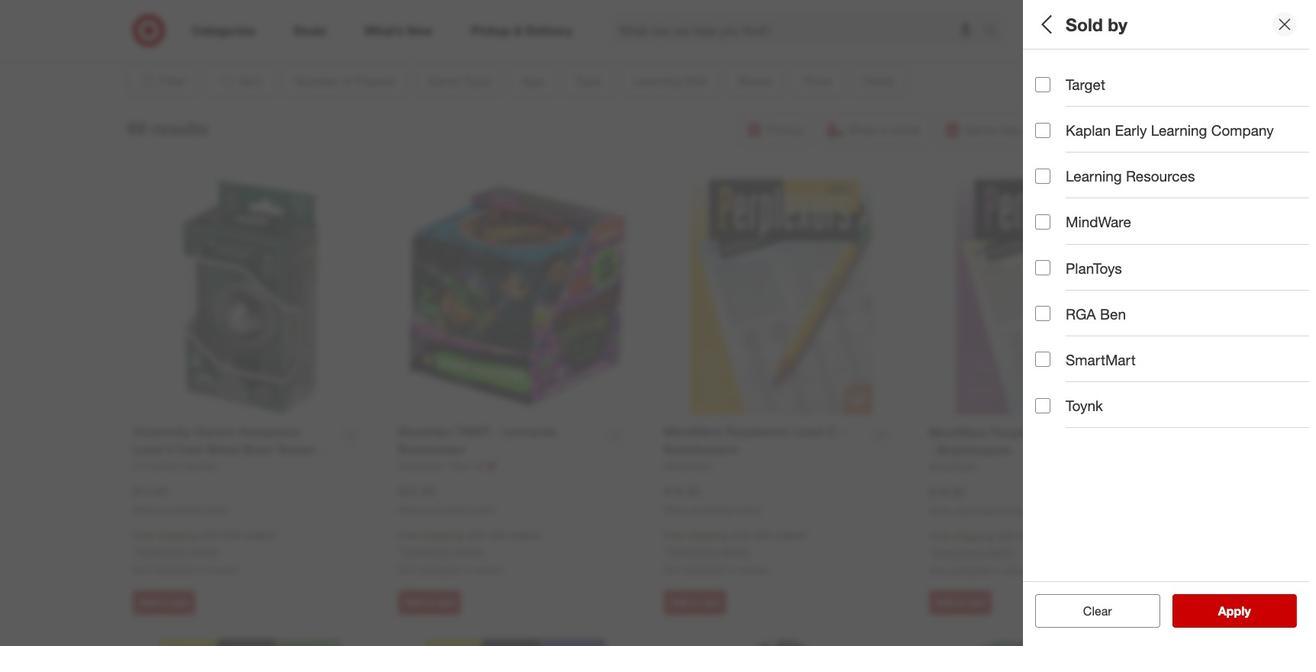 Task type: vqa. For each thing, say whether or not it's contained in the screenshot.
Clear all
yes



Task type: locate. For each thing, give the bounding box(es) containing it.
results inside button
[[1228, 603, 1267, 619]]

rga
[[1066, 305, 1096, 322]]

in inside 'brand alice in wonderland; bepuzzled; chuckle & roar; educatio'
[[1062, 245, 1070, 258]]

0 horizontal spatial $16.95 when purchased online
[[664, 483, 761, 515]]

results for see results
[[1228, 603, 1267, 619]]

1 horizontal spatial $16.95 when purchased online
[[929, 484, 1026, 516]]

PlanToys checkbox
[[1035, 260, 1051, 276]]

*
[[133, 545, 137, 558], [398, 545, 402, 558], [664, 545, 668, 558], [929, 546, 933, 559]]

99
[[127, 117, 147, 139]]

2 clear from the left
[[1083, 603, 1112, 619]]

guest
[[1035, 386, 1076, 403]]

creativity;
[[1165, 192, 1213, 205]]

all filters
[[1035, 13, 1109, 35]]

all
[[1035, 13, 1056, 35], [1035, 352, 1047, 365]]

kaplan early learning company
[[1066, 121, 1274, 139]]

1 clear from the left
[[1076, 603, 1104, 619]]

when inside $14.87 when purchased online
[[133, 504, 157, 515]]

apply.
[[191, 545, 219, 558], [456, 545, 485, 558], [722, 545, 750, 558], [987, 546, 1016, 559]]

see results
[[1202, 603, 1267, 619]]

results
[[151, 117, 208, 139], [1228, 603, 1267, 619]]

$15
[[1088, 299, 1105, 312]]

price
[[1035, 279, 1071, 296]]

99 results
[[127, 117, 208, 139]]

guest rating 1 star and up
[[1035, 386, 1125, 418]]

Toynk checkbox
[[1035, 398, 1051, 413]]

all inside deals all deals; sale; weekly ad
[[1035, 352, 1047, 365]]

2 all from the top
[[1035, 352, 1047, 365]]

clear inside all filters dialog
[[1076, 603, 1104, 619]]

games;
[[1067, 138, 1104, 151]]

all left the sold
[[1035, 13, 1056, 35]]

$25.99 when purchased online
[[398, 483, 495, 515]]

skills;
[[1270, 192, 1298, 205]]

$25
[[1146, 299, 1164, 312]]

all filters dialog
[[1023, 0, 1309, 646]]

wonderland;
[[1073, 245, 1133, 258]]

results right 99
[[151, 117, 208, 139]]

clear all
[[1076, 603, 1120, 619]]

clear inside sold by dialog
[[1083, 603, 1112, 619]]

learning up creative
[[1066, 167, 1122, 185]]

rga ben
[[1066, 305, 1126, 322]]

1 vertical spatial all
[[1035, 352, 1047, 365]]

1
[[1035, 405, 1041, 418]]

when inside $25.99 when purchased online
[[398, 504, 422, 515]]

1 all from the top
[[1035, 13, 1056, 35]]

shipping
[[157, 529, 198, 542], [422, 529, 463, 542], [688, 529, 729, 542], [953, 530, 994, 543]]

all down deals
[[1035, 352, 1047, 365]]

educatio
[[1273, 245, 1309, 258]]

online inside $14.87 when purchased online
[[205, 504, 230, 515]]

results for 99 results
[[151, 117, 208, 139]]

all
[[1108, 603, 1120, 619]]

stores
[[209, 563, 238, 576], [474, 563, 503, 576], [740, 563, 769, 576], [1005, 564, 1034, 577]]

1 vertical spatial results
[[1228, 603, 1267, 619]]

in
[[1062, 245, 1070, 258], [197, 563, 206, 576], [463, 563, 471, 576], [728, 563, 737, 576], [994, 564, 1002, 577]]

creative
[[1076, 192, 1115, 205]]

$16.95
[[664, 483, 700, 499], [929, 484, 966, 499]]

learning skill coding; creative thinking; creativity; fine motor skills; gr
[[1035, 172, 1309, 205]]

online
[[205, 504, 230, 515], [471, 504, 495, 515], [736, 504, 761, 515], [1002, 505, 1026, 516]]

kids;
[[1035, 85, 1059, 98]]

available
[[153, 563, 194, 576], [418, 563, 460, 576], [684, 563, 725, 576], [949, 564, 991, 577]]

$14.87 when purchased online
[[133, 483, 230, 515]]

0 vertical spatial all
[[1035, 13, 1056, 35]]

adult
[[1062, 85, 1087, 98]]

$15;
[[1065, 299, 1085, 312]]

sold by
[[1066, 13, 1128, 35]]

learning inside learning skill coding; creative thinking; creativity; fine motor skills; gr
[[1035, 172, 1096, 190]]

0 vertical spatial results
[[151, 117, 208, 139]]

orders*
[[243, 529, 278, 542], [509, 529, 544, 542], [774, 529, 809, 542], [1040, 530, 1075, 543]]

learning up the 'coding;'
[[1035, 172, 1096, 190]]

with
[[201, 529, 220, 542], [466, 529, 486, 542], [732, 529, 751, 542], [997, 530, 1017, 543]]

Target checkbox
[[1035, 77, 1051, 92]]

clear for clear
[[1083, 603, 1112, 619]]

clear button
[[1035, 594, 1160, 628]]

purchased
[[159, 504, 203, 515], [425, 504, 468, 515], [690, 504, 734, 515], [956, 505, 999, 516]]

0 horizontal spatial results
[[151, 117, 208, 139]]

free shipping with $35 orders* * exclusions apply. not available in stores
[[133, 529, 278, 576], [398, 529, 544, 576], [664, 529, 809, 576], [929, 530, 1075, 577]]

early
[[1115, 121, 1147, 139]]

brand
[[1035, 226, 1077, 243]]

RGA Ben checkbox
[[1035, 306, 1051, 321]]

not
[[133, 563, 150, 576], [398, 563, 415, 576], [664, 563, 681, 576], [929, 564, 946, 577]]

1 horizontal spatial results
[[1228, 603, 1267, 619]]

exclusions
[[137, 545, 188, 558], [402, 545, 453, 558], [668, 545, 719, 558], [933, 546, 984, 559]]

$35
[[223, 529, 241, 542], [489, 529, 506, 542], [754, 529, 772, 542], [1020, 530, 1037, 543]]

$16.95 when purchased online
[[664, 483, 761, 515], [929, 484, 1026, 516]]

mindware
[[1066, 213, 1131, 231]]

star
[[1044, 405, 1062, 418]]

free
[[133, 529, 154, 542], [398, 529, 419, 542], [664, 529, 685, 542], [929, 530, 950, 543]]

0 horizontal spatial $16.95
[[664, 483, 700, 499]]

clear
[[1076, 603, 1104, 619], [1083, 603, 1112, 619]]

1 horizontal spatial $16.95
[[929, 484, 966, 499]]

target
[[1066, 76, 1105, 93]]

company
[[1211, 121, 1274, 139]]

Kaplan Early Learning Company checkbox
[[1035, 123, 1051, 138]]

and
[[1065, 405, 1083, 418]]

results right see
[[1228, 603, 1267, 619]]

&
[[1235, 245, 1241, 258]]

$0
[[1035, 299, 1046, 312]]



Task type: describe. For each thing, give the bounding box(es) containing it.
sponsored
[[1061, 37, 1107, 48]]

see results button
[[1172, 594, 1297, 628]]

apply button
[[1172, 594, 1297, 628]]

age kids; adult
[[1035, 65, 1087, 98]]

filters
[[1061, 13, 1109, 35]]

learning for skill
[[1035, 172, 1096, 190]]

$100;
[[1240, 299, 1266, 312]]

motor
[[1239, 192, 1267, 205]]

learning resources
[[1066, 167, 1195, 185]]

fine
[[1216, 192, 1236, 205]]

by
[[1108, 13, 1128, 35]]

learning for resources
[[1066, 167, 1122, 185]]

purchased inside $14.87 when purchased online
[[159, 504, 203, 515]]

$25.99
[[398, 483, 435, 499]]

up
[[1086, 405, 1098, 418]]

What can we help you find? suggestions appear below search field
[[610, 14, 987, 47]]

SmartMart checkbox
[[1035, 352, 1051, 367]]

chuckle
[[1193, 245, 1232, 258]]

deals;
[[1050, 352, 1080, 365]]

purchased inside $25.99 when purchased online
[[425, 504, 468, 515]]

$14.87
[[133, 483, 169, 499]]

$25;
[[1123, 299, 1143, 312]]

coding;
[[1035, 192, 1073, 205]]

board
[[1035, 138, 1064, 151]]

$50;
[[1182, 299, 1202, 312]]

roar;
[[1244, 245, 1270, 258]]

resources
[[1126, 167, 1195, 185]]

MindWare checkbox
[[1035, 214, 1051, 230]]

weekly
[[1109, 352, 1144, 365]]

Include out of stock checkbox
[[1035, 550, 1051, 566]]

clear all button
[[1035, 594, 1160, 628]]

apply
[[1218, 603, 1251, 619]]

toynk
[[1066, 397, 1103, 414]]

Learning Resources checkbox
[[1035, 168, 1051, 184]]

ben
[[1100, 305, 1126, 322]]

deals all deals; sale; weekly ad
[[1035, 332, 1160, 365]]

sold by dialog
[[1023, 0, 1309, 646]]

rating
[[1080, 386, 1125, 403]]

alice
[[1035, 245, 1059, 258]]

type
[[1035, 119, 1068, 136]]

brainteasers
[[1107, 138, 1167, 151]]

price $0  –  $15; $15  –  $25; $25  –  $50; $50  –  $100; $100  –  
[[1035, 279, 1309, 312]]

deals
[[1035, 332, 1074, 350]]

skill
[[1100, 172, 1129, 190]]

sold
[[1066, 13, 1103, 35]]

plantoys
[[1066, 259, 1122, 277]]

bepuzzled;
[[1136, 245, 1190, 258]]

online inside $25.99 when purchased online
[[471, 504, 495, 515]]

kaplan
[[1066, 121, 1111, 139]]

gr
[[1301, 192, 1309, 205]]

thinking;
[[1118, 192, 1162, 205]]

search
[[977, 24, 1013, 39]]

sale;
[[1083, 352, 1107, 365]]

type board games; brainteasers
[[1035, 119, 1167, 151]]

advertisement region
[[191, 0, 1107, 36]]

brand alice in wonderland; bepuzzled; chuckle & roar; educatio
[[1035, 226, 1309, 258]]

age
[[1035, 65, 1062, 83]]

clear for clear all
[[1076, 603, 1104, 619]]

search button
[[977, 14, 1013, 50]]

smartmart
[[1066, 351, 1136, 368]]

$50
[[1205, 299, 1222, 312]]

learning right early
[[1151, 121, 1207, 139]]

ad
[[1147, 352, 1160, 365]]

see
[[1202, 603, 1224, 619]]

$100
[[1269, 299, 1292, 312]]



